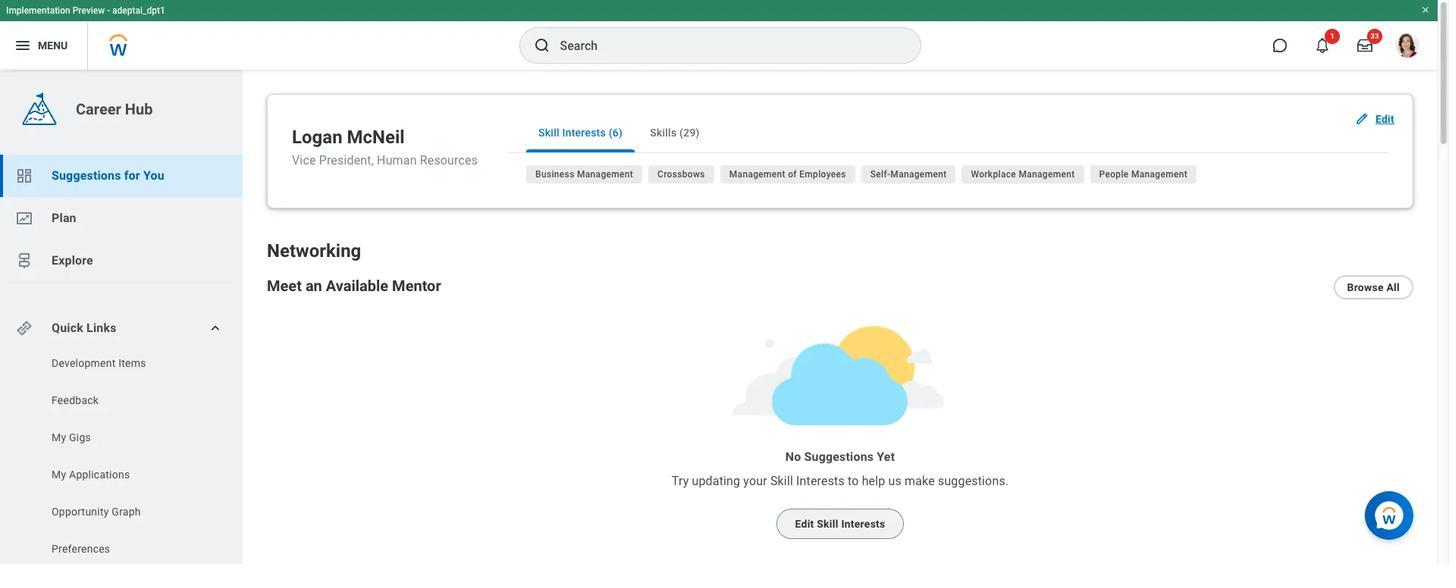 Task type: vqa. For each thing, say whether or not it's contained in the screenshot.
bottommost 30
no



Task type: describe. For each thing, give the bounding box(es) containing it.
your
[[744, 474, 768, 489]]

profile logan mcneil image
[[1396, 33, 1420, 61]]

list containing suggestions for you
[[0, 155, 243, 282]]

all
[[1387, 281, 1401, 294]]

help
[[862, 474, 886, 489]]

my for my gigs
[[52, 432, 66, 444]]

edit for edit
[[1376, 113, 1395, 125]]

try
[[672, 474, 689, 489]]

33
[[1371, 32, 1380, 40]]

menu
[[38, 39, 68, 51]]

graph
[[112, 506, 141, 518]]

skills
[[650, 127, 677, 139]]

0 horizontal spatial suggestions
[[52, 168, 121, 183]]

2 management from the left
[[730, 169, 786, 180]]

my gigs link
[[50, 430, 206, 445]]

career hub
[[76, 100, 153, 118]]

resources
[[420, 153, 478, 168]]

plan link
[[0, 197, 243, 240]]

human
[[377, 153, 417, 168]]

dashboard image
[[15, 167, 33, 185]]

business
[[536, 169, 575, 180]]

1 vertical spatial interests
[[797, 474, 845, 489]]

of
[[788, 169, 797, 180]]

you
[[143, 168, 165, 183]]

skills (29) button
[[638, 113, 712, 153]]

workplace
[[972, 169, 1017, 180]]

mcneil
[[347, 127, 405, 148]]

chevron up small image
[[208, 321, 223, 336]]

justify image
[[14, 36, 32, 55]]

workplace management
[[972, 169, 1076, 180]]

development
[[52, 357, 116, 370]]

skill interests (6)
[[539, 127, 623, 139]]

management for business management
[[577, 169, 634, 180]]

1
[[1331, 32, 1335, 40]]

president,
[[319, 153, 374, 168]]

-
[[107, 5, 110, 16]]

people management
[[1100, 169, 1188, 180]]

people
[[1100, 169, 1129, 180]]

development items link
[[50, 356, 206, 371]]

us
[[889, 474, 902, 489]]

crossbows
[[658, 169, 705, 180]]

my for my applications
[[52, 469, 66, 481]]

edit image
[[1355, 112, 1370, 127]]

link image
[[15, 319, 33, 338]]

onboarding home image
[[15, 209, 33, 228]]

suggestions for you
[[52, 168, 165, 183]]

no
[[786, 450, 802, 464]]

adeptai_dpt1
[[112, 5, 165, 16]]

preview
[[73, 5, 105, 16]]

networking
[[267, 241, 361, 262]]

try updating your skill interests to help us make suggestions.
[[672, 474, 1009, 489]]

explore link
[[0, 240, 243, 282]]

hub
[[125, 100, 153, 118]]

skill interests (6) button
[[527, 113, 635, 153]]

items
[[118, 357, 146, 370]]

links
[[87, 321, 116, 335]]

available
[[326, 277, 389, 295]]

vice
[[292, 153, 316, 168]]

opportunity
[[52, 506, 109, 518]]



Task type: locate. For each thing, give the bounding box(es) containing it.
management for workplace management
[[1019, 169, 1076, 180]]

implementation
[[6, 5, 70, 16]]

2 list from the top
[[0, 356, 243, 565]]

management for self-management
[[891, 169, 947, 180]]

1 horizontal spatial edit
[[1376, 113, 1395, 125]]

list containing development items
[[0, 356, 243, 565]]

inbox large image
[[1358, 38, 1373, 53]]

browse all link
[[1334, 275, 1414, 300]]

business management
[[536, 169, 634, 180]]

0 vertical spatial my
[[52, 432, 66, 444]]

to
[[848, 474, 859, 489]]

mentor
[[392, 277, 441, 295]]

tab list
[[508, 113, 1389, 153]]

management right workplace at the right top of the page
[[1019, 169, 1076, 180]]

logan mcneil vice president, human resources
[[292, 127, 478, 168]]

explore
[[52, 253, 93, 268]]

1 vertical spatial skill
[[771, 474, 794, 489]]

1 vertical spatial list
[[0, 356, 243, 565]]

0 vertical spatial skill
[[539, 127, 560, 139]]

make
[[905, 474, 935, 489]]

an
[[306, 277, 322, 295]]

0 vertical spatial suggestions
[[52, 168, 121, 183]]

development items
[[52, 357, 146, 370]]

management down (6)
[[577, 169, 634, 180]]

quick
[[52, 321, 83, 335]]

1 vertical spatial edit
[[796, 518, 815, 530]]

plan
[[52, 211, 76, 225]]

3 management from the left
[[891, 169, 947, 180]]

self-management
[[871, 169, 947, 180]]

preferences link
[[50, 542, 206, 557]]

preferences
[[52, 543, 110, 555]]

edit down try updating your skill interests to help us make suggestions.
[[796, 518, 815, 530]]

5 management from the left
[[1132, 169, 1188, 180]]

feedback link
[[50, 393, 206, 408]]

close environment banner image
[[1422, 5, 1431, 14]]

edit right edit icon
[[1376, 113, 1395, 125]]

2 horizontal spatial skill
[[817, 518, 839, 530]]

2 vertical spatial interests
[[842, 518, 886, 530]]

logan
[[292, 127, 343, 148]]

edit inside button
[[1376, 113, 1395, 125]]

yet
[[877, 450, 895, 464]]

management left workplace at the right top of the page
[[891, 169, 947, 180]]

interests down to
[[842, 518, 886, 530]]

skill inside button
[[817, 518, 839, 530]]

skill inside button
[[539, 127, 560, 139]]

employees
[[800, 169, 847, 180]]

interests inside button
[[842, 518, 886, 530]]

0 vertical spatial list
[[0, 155, 243, 282]]

opportunity graph link
[[50, 505, 206, 520]]

0 horizontal spatial edit
[[796, 518, 815, 530]]

skill
[[539, 127, 560, 139], [771, 474, 794, 489], [817, 518, 839, 530]]

self-
[[871, 169, 891, 180]]

edit inside button
[[796, 518, 815, 530]]

career
[[76, 100, 121, 118]]

(6)
[[609, 127, 623, 139]]

my gigs
[[52, 432, 91, 444]]

1 horizontal spatial suggestions
[[805, 450, 874, 464]]

list
[[0, 155, 243, 282], [0, 356, 243, 565]]

suggestions left for
[[52, 168, 121, 183]]

meet an available mentor
[[267, 277, 441, 295]]

my
[[52, 432, 66, 444], [52, 469, 66, 481]]

feedback
[[52, 395, 99, 407]]

no suggestions yet
[[786, 450, 895, 464]]

suggestions up try updating your skill interests to help us make suggestions.
[[805, 450, 874, 464]]

suggestions for you link
[[0, 155, 243, 197]]

gigs
[[69, 432, 91, 444]]

browse
[[1348, 281, 1385, 294]]

skill right your
[[771, 474, 794, 489]]

1 vertical spatial my
[[52, 469, 66, 481]]

my applications link
[[50, 467, 206, 483]]

implementation preview -   adeptai_dpt1
[[6, 5, 165, 16]]

(29)
[[680, 127, 700, 139]]

skill up business
[[539, 127, 560, 139]]

updating
[[692, 474, 741, 489]]

1 list from the top
[[0, 155, 243, 282]]

1 button
[[1307, 29, 1341, 62]]

1 my from the top
[[52, 432, 66, 444]]

interests left (6)
[[563, 127, 606, 139]]

my left gigs at the bottom
[[52, 432, 66, 444]]

skills (29)
[[650, 127, 700, 139]]

1 vertical spatial suggestions
[[805, 450, 874, 464]]

search image
[[533, 36, 551, 55]]

edit skill interests button
[[777, 509, 905, 540]]

interests inside button
[[563, 127, 606, 139]]

2 vertical spatial skill
[[817, 518, 839, 530]]

1 management from the left
[[577, 169, 634, 180]]

edit for edit skill interests
[[796, 518, 815, 530]]

edit
[[1376, 113, 1395, 125], [796, 518, 815, 530]]

management of employees
[[730, 169, 847, 180]]

0 vertical spatial interests
[[563, 127, 606, 139]]

2 my from the top
[[52, 469, 66, 481]]

management for people management
[[1132, 169, 1188, 180]]

for
[[124, 168, 140, 183]]

4 management from the left
[[1019, 169, 1076, 180]]

1 horizontal spatial skill
[[771, 474, 794, 489]]

management right people
[[1132, 169, 1188, 180]]

33 button
[[1349, 29, 1383, 62]]

suggestions.
[[939, 474, 1009, 489]]

edit skill interests
[[796, 518, 886, 530]]

my applications
[[52, 469, 130, 481]]

tab list containing skill interests (6)
[[508, 113, 1389, 153]]

Search Workday  search field
[[560, 29, 890, 62]]

management
[[577, 169, 634, 180], [730, 169, 786, 180], [891, 169, 947, 180], [1019, 169, 1076, 180], [1132, 169, 1188, 180]]

0 vertical spatial edit
[[1376, 113, 1395, 125]]

notifications large image
[[1316, 38, 1331, 53]]

skill down try updating your skill interests to help us make suggestions.
[[817, 518, 839, 530]]

menu banner
[[0, 0, 1439, 70]]

applications
[[69, 469, 130, 481]]

my down my gigs
[[52, 469, 66, 481]]

interests
[[563, 127, 606, 139], [797, 474, 845, 489], [842, 518, 886, 530]]

browse all
[[1348, 281, 1401, 294]]

timeline milestone image
[[15, 252, 33, 270]]

edit button
[[1349, 104, 1404, 134]]

interests down the no suggestions yet
[[797, 474, 845, 489]]

opportunity graph
[[52, 506, 141, 518]]

0 horizontal spatial skill
[[539, 127, 560, 139]]

quick links element
[[15, 313, 231, 344]]

management left of
[[730, 169, 786, 180]]

suggestions
[[52, 168, 121, 183], [805, 450, 874, 464]]

menu button
[[0, 21, 87, 70]]

meet
[[267, 277, 302, 295]]

quick links
[[52, 321, 116, 335]]



